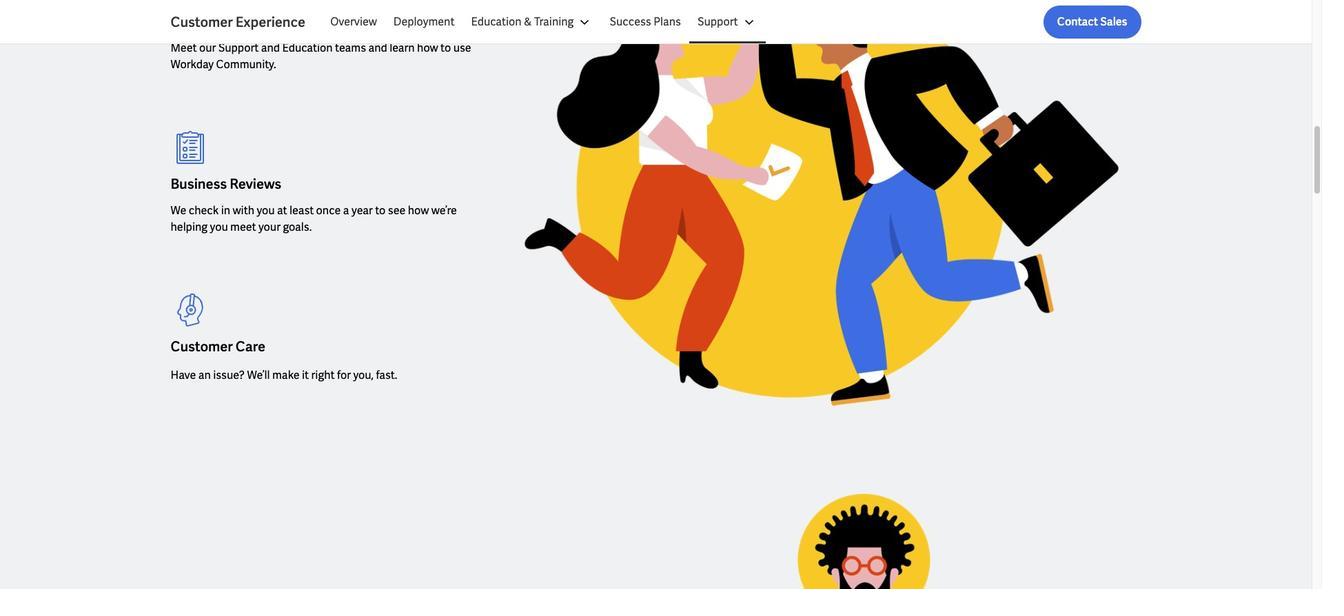 Task type: locate. For each thing, give the bounding box(es) containing it.
to inside meet our support and education teams and learn how to use workday community.
[[441, 41, 451, 55]]

you down 'in'
[[210, 220, 228, 234]]

to left see
[[375, 203, 386, 218]]

deployment link
[[385, 6, 463, 39]]

how
[[417, 41, 438, 55], [408, 203, 429, 218]]

support
[[698, 14, 738, 29], [218, 41, 259, 55]]

support right plans
[[698, 14, 738, 29]]

we're
[[431, 203, 457, 218]]

0 vertical spatial how
[[417, 41, 438, 55]]

at
[[277, 203, 287, 218]]

success plans
[[610, 14, 681, 29]]

0 horizontal spatial you
[[210, 220, 228, 234]]

and
[[261, 41, 280, 55], [368, 41, 387, 55]]

learn
[[390, 41, 415, 55]]

education & training button
[[463, 6, 602, 39]]

customer experience
[[171, 13, 306, 31]]

0 vertical spatial customer
[[171, 13, 233, 31]]

customer up our
[[171, 13, 233, 31]]

1 vertical spatial support
[[218, 41, 259, 55]]

list
[[322, 6, 1141, 39]]

use
[[453, 41, 471, 55]]

training
[[534, 14, 574, 29]]

support up community.
[[218, 41, 259, 55]]

0 horizontal spatial support
[[218, 41, 259, 55]]

in
[[221, 203, 230, 218]]

to inside we check in with you at least once a year to see how we're helping you meet your goals.
[[375, 203, 386, 218]]

plans
[[654, 14, 681, 29]]

support button
[[689, 6, 766, 39]]

helping
[[171, 220, 208, 234]]

deployment
[[394, 14, 455, 29]]

community.
[[216, 57, 276, 72]]

0 horizontal spatial and
[[261, 41, 280, 55]]

experience
[[236, 13, 306, 31]]

to
[[236, 13, 249, 31], [441, 41, 451, 55], [375, 203, 386, 218]]

education & training
[[471, 14, 574, 29]]

customer
[[171, 13, 233, 31], [171, 338, 233, 356]]

to right "transition"
[[236, 13, 249, 31]]

how inside meet our support and education teams and learn how to use workday community.
[[417, 41, 438, 55]]

0 vertical spatial education
[[471, 14, 522, 29]]

1 horizontal spatial to
[[375, 203, 386, 218]]

customer for customer experience
[[171, 13, 233, 31]]

1 vertical spatial education
[[282, 41, 333, 55]]

education down production
[[282, 41, 333, 55]]

to left use
[[441, 41, 451, 55]]

customer care
[[171, 338, 265, 356]]

success
[[610, 14, 651, 29]]

right
[[311, 368, 335, 383]]

education
[[471, 14, 522, 29], [282, 41, 333, 55]]

have
[[171, 368, 196, 383]]

2 vertical spatial to
[[375, 203, 386, 218]]

for
[[337, 368, 351, 383]]

customer for customer care
[[171, 338, 233, 356]]

1 horizontal spatial support
[[698, 14, 738, 29]]

transition to production
[[171, 13, 322, 31]]

1 vertical spatial to
[[441, 41, 451, 55]]

and left learn
[[368, 41, 387, 55]]

and down experience
[[261, 41, 280, 55]]

have an issue? we'll make it right for you, fast.
[[171, 368, 397, 383]]

2 customer from the top
[[171, 338, 233, 356]]

1 vertical spatial customer
[[171, 338, 233, 356]]

how right learn
[[417, 41, 438, 55]]

you
[[257, 203, 275, 218], [210, 220, 228, 234]]

1 customer from the top
[[171, 13, 233, 31]]

0 horizontal spatial to
[[236, 13, 249, 31]]

2 horizontal spatial to
[[441, 41, 451, 55]]

menu containing overview
[[322, 6, 766, 39]]

menu
[[322, 6, 766, 39]]

overview link
[[322, 6, 385, 39]]

how right see
[[408, 203, 429, 218]]

you left at
[[257, 203, 275, 218]]

business
[[171, 175, 227, 193]]

0 horizontal spatial education
[[282, 41, 333, 55]]

1 horizontal spatial education
[[471, 14, 522, 29]]

contact
[[1057, 14, 1098, 29]]

education left &
[[471, 14, 522, 29]]

customer up an
[[171, 338, 233, 356]]

fast.
[[376, 368, 397, 383]]

your
[[259, 220, 281, 234]]

0 vertical spatial you
[[257, 203, 275, 218]]

1 vertical spatial how
[[408, 203, 429, 218]]

1 horizontal spatial and
[[368, 41, 387, 55]]

2 and from the left
[[368, 41, 387, 55]]

meet our support and education teams and learn how to use workday community.
[[171, 41, 471, 72]]

0 vertical spatial support
[[698, 14, 738, 29]]

people high-fiving image
[[502, 0, 1141, 406]]

support inside meet our support and education teams and learn how to use workday community.
[[218, 41, 259, 55]]



Task type: describe. For each thing, give the bounding box(es) containing it.
teams
[[335, 41, 366, 55]]

business reviews
[[171, 175, 281, 193]]

customer experience link
[[171, 12, 322, 32]]

1 and from the left
[[261, 41, 280, 55]]

meet
[[171, 41, 197, 55]]

once
[[316, 203, 341, 218]]

contact sales link
[[1044, 6, 1141, 39]]

1 horizontal spatial you
[[257, 203, 275, 218]]

1 vertical spatial you
[[210, 220, 228, 234]]

care
[[236, 338, 265, 356]]

education inside meet our support and education teams and learn how to use workday community.
[[282, 41, 333, 55]]

0 vertical spatial to
[[236, 13, 249, 31]]

year
[[352, 203, 373, 218]]

&
[[524, 14, 532, 29]]

our
[[199, 41, 216, 55]]

overview
[[330, 14, 377, 29]]

goals.
[[283, 220, 312, 234]]

education inside dropdown button
[[471, 14, 522, 29]]

sales
[[1101, 14, 1128, 29]]

transition
[[171, 13, 233, 31]]

list containing overview
[[322, 6, 1141, 39]]

we check in with you at least once a year to see how we're helping you meet your goals.
[[171, 203, 457, 234]]

with
[[233, 203, 254, 218]]

issue?
[[213, 368, 245, 383]]

a
[[343, 203, 349, 218]]

production
[[252, 13, 322, 31]]

least
[[290, 203, 314, 218]]

see
[[388, 203, 406, 218]]

support inside dropdown button
[[698, 14, 738, 29]]

contact sales
[[1057, 14, 1128, 29]]

success plans link
[[602, 6, 689, 39]]

workday
[[171, 57, 214, 72]]

we
[[171, 203, 186, 218]]

make
[[272, 368, 300, 383]]

an
[[198, 368, 211, 383]]

you,
[[353, 368, 374, 383]]

we'll
[[247, 368, 270, 383]]

check
[[189, 203, 219, 218]]

how inside we check in with you at least once a year to see how we're helping you meet your goals.
[[408, 203, 429, 218]]

reviews
[[230, 175, 281, 193]]

workday community. image
[[584, 495, 1141, 590]]

it
[[302, 368, 309, 383]]

meet
[[230, 220, 256, 234]]



Task type: vqa. For each thing, say whether or not it's contained in the screenshot.
Artificial Intelligence
no



